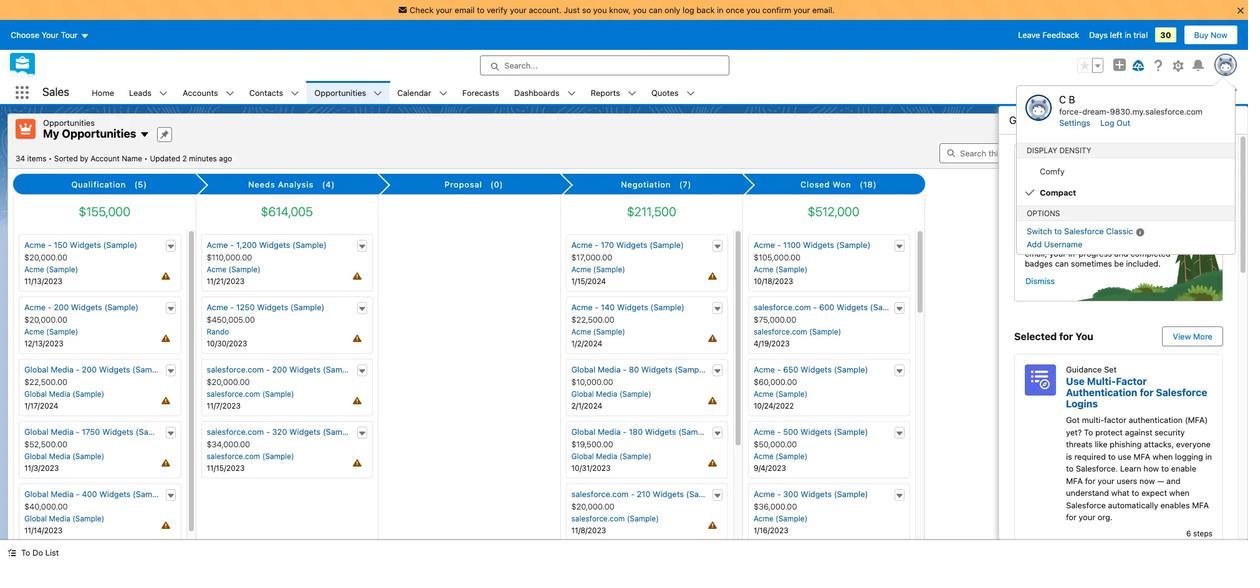 Task type: vqa. For each thing, say whether or not it's contained in the screenshot.


Task type: describe. For each thing, give the bounding box(es) containing it.
you down know
[[1088, 169, 1102, 179]]

acme - 1,200 widgets (sample)
[[207, 240, 327, 250]]

global media - 80 widgets (sample) link
[[572, 365, 709, 375]]

search... button
[[480, 56, 730, 75]]

so inside just so you know information that you submit to the guidance panel can sometimes be transmitted to trailhead, which is hosted outside your salesforce org and subject to separate terms and conditions between you and salesforce. if you have an existing trailhead account associated with your work email, your in-progress and completed badges can sometimes be included.
[[1049, 156, 1061, 167]]

(sample) inside $75,000.00 salesforce.com (sample) 4/19/2023
[[810, 328, 842, 337]]

density options list
[[1017, 161, 1236, 203]]

you right once
[[747, 5, 761, 15]]

only
[[665, 5, 681, 15]]

against
[[1126, 428, 1153, 438]]

$211,500
[[627, 205, 677, 219]]

$34,000.00 salesforce.com (sample) 11/15/2023
[[207, 440, 294, 473]]

- left 1750
[[76, 427, 80, 437]]

negotiation
[[621, 180, 671, 190]]

$50,000.00
[[754, 440, 797, 450]]

ago
[[219, 154, 232, 163]]

acme - 1,200 widgets (sample) link
[[207, 240, 327, 250]]

acme up $110,000.00
[[207, 240, 228, 250]]

guidance for guidance center
[[1010, 115, 1053, 126]]

(sample) inside the $20,000.00 salesforce.com (sample) 11/7/2023
[[262, 390, 294, 399]]

200 for acme
[[54, 303, 69, 313]]

- for acme - 300 widgets (sample)
[[778, 490, 781, 500]]

closed won
[[801, 180, 852, 190]]

acme down 11/13/2023
[[24, 303, 46, 313]]

global media - 200 widgets (sample)
[[24, 365, 167, 375]]

- for acme - 150 widgets (sample)
[[48, 240, 52, 250]]

email.
[[813, 5, 835, 15]]

300
[[784, 490, 799, 500]]

1100
[[784, 240, 801, 250]]

$40,000.00 global media (sample) 11/14/2023
[[24, 502, 104, 536]]

- for acme - 1100 widgets (sample)
[[778, 240, 781, 250]]

global up $40,000.00
[[24, 490, 48, 500]]

an
[[1069, 229, 1078, 239]]

text default image for salesforce.com - 210 widgets (sample) link on the bottom of the page
[[714, 492, 722, 501]]

switch
[[1027, 226, 1053, 236]]

guidance center
[[1010, 115, 1086, 126]]

for left you
[[1060, 331, 1074, 342]]

text default image for opportunities link
[[374, 89, 383, 98]]

1 horizontal spatial mfa
[[1134, 452, 1151, 462]]

hosted
[[1025, 199, 1051, 209]]

$512,000
[[808, 205, 860, 219]]

- for acme - 200 widgets (sample)
[[48, 303, 52, 313]]

log out link
[[1101, 118, 1131, 128]]

you up with
[[1102, 219, 1115, 229]]

text default image for acme - 150 widgets (sample) link
[[166, 243, 175, 251]]

2
[[182, 154, 187, 163]]

terms
[[1101, 209, 1122, 219]]

guidance for guidance set use multi-factor authentication for salesforce logins got multi-factor authentication (mfa) yet? to protect against security threats like phishing attacks, everyone is required to use mfa when logging in to salesforce. learn how to enable mfa for your users now — and understand what to expect when salesforce automatically enables mfa for your org.
[[1067, 365, 1102, 375]]

text default image for reports link
[[628, 89, 637, 98]]

$20,000.00 for salesforce.com - 210 widgets (sample)
[[572, 502, 615, 512]]

0 horizontal spatial so
[[582, 5, 591, 15]]

1250
[[236, 303, 255, 313]]

acme inside $22,500.00 acme (sample) 1/2/2024
[[572, 328, 591, 337]]

media up $19,500.00
[[598, 427, 621, 437]]

buy now
[[1195, 30, 1228, 40]]

like
[[1095, 440, 1108, 450]]

widgets for salesforce.com - 600 widgets (sample)
[[837, 303, 868, 313]]

salesforce.com (sample) link for 320
[[207, 452, 294, 462]]

list containing home
[[84, 81, 1249, 104]]

my opportunities|opportunities|list view element
[[7, 114, 1241, 566]]

guidance set use multi-factor authentication for salesforce logins got multi-factor authentication (mfa) yet? to protect against security threats like phishing attacks, everyone is required to use mfa when logging in to salesforce. learn how to enable mfa for your users now — and understand what to expect when salesforce automatically enables mfa for your org.
[[1067, 365, 1213, 523]]

global media (sample) link for $10,000.00
[[572, 390, 652, 399]]

1,200
[[236, 240, 257, 250]]

(sample) inside $34,000.00 salesforce.com (sample) 11/15/2023
[[262, 452, 294, 462]]

text default image for acme - 1,200 widgets (sample) link
[[358, 243, 367, 251]]

calendar
[[398, 88, 431, 98]]

text default image for acme - 650 widgets (sample) link
[[895, 367, 904, 376]]

(sample) inside $10,000.00 global media (sample) 2/1/2024
[[620, 390, 652, 399]]

to right subject
[[1055, 209, 1063, 219]]

acme up $36,000.00
[[754, 490, 775, 500]]

your up what
[[1098, 476, 1115, 486]]

and inside guidance set use multi-factor authentication for salesforce logins got multi-factor authentication (mfa) yet? to protect against security threats like phishing attacks, everyone is required to use mfa when logging in to salesforce. learn how to enable mfa for your users now — and understand what to expect when salesforce automatically enables mfa for your org.
[[1167, 476, 1181, 486]]

can for to
[[649, 5, 663, 15]]

guidance
[[1025, 179, 1060, 189]]

to up —
[[1162, 464, 1170, 474]]

to inside guidance set use multi-factor authentication for salesforce logins got multi-factor authentication (mfa) yet? to protect against security threats like phishing attacks, everyone is required to use mfa when logging in to salesforce. learn how to enable mfa for your users now — and understand what to expect when salesforce automatically enables mfa for your org.
[[1085, 428, 1094, 438]]

widgets for acme - 150 widgets (sample)
[[70, 240, 101, 250]]

acme inside $36,000.00 acme (sample) 1/16/2023
[[754, 515, 774, 524]]

widgets right 400 on the left
[[99, 490, 131, 500]]

protect
[[1096, 428, 1123, 438]]

acme (sample) link for 300
[[754, 515, 808, 524]]

acme - 140 widgets (sample) link
[[572, 303, 685, 313]]

acme (sample) link for 150
[[24, 265, 78, 275]]

account.
[[529, 5, 562, 15]]

with
[[1101, 239, 1117, 249]]

salesforce.com down 10/31/2023
[[572, 490, 629, 500]]

(sample) inside $20,000.00 acme (sample) 11/13/2023
[[46, 265, 78, 275]]

accounts list item
[[175, 81, 242, 104]]

c b force-dream-9830.my.salesforce.com
[[1060, 94, 1203, 117]]

acme up $50,000.00
[[754, 427, 775, 437]]

$10,000.00
[[572, 377, 614, 387]]

your right the "verify"
[[510, 5, 527, 15]]

username
[[1045, 239, 1083, 249]]

(sample) inside $105,000.00 acme (sample) 10/18/2023
[[776, 265, 808, 275]]

global inside $19,500.00 global media (sample) 10/31/2023
[[572, 452, 594, 462]]

proposal
[[445, 180, 482, 190]]

$22,500.00 acme (sample) 1/2/2024
[[572, 315, 625, 349]]

- left 400 on the left
[[76, 490, 80, 500]]

check your email to verify your account. just so you know, you can only log back in once you confirm your email.
[[410, 5, 835, 15]]

10/30/2023
[[207, 339, 247, 349]]

list view controls image
[[1092, 143, 1120, 163]]

minutes
[[189, 154, 217, 163]]

needs analysis
[[248, 180, 314, 190]]

to left use
[[1109, 452, 1116, 462]]

acme left 140
[[572, 303, 593, 313]]

c b link
[[1060, 94, 1076, 105]]

(sample) inside $40,000.00 global media (sample) 11/14/2023
[[72, 515, 104, 524]]

salesforce. inside just so you know information that you submit to the guidance panel can sometimes be transmitted to trailhead, which is hosted outside your salesforce org and subject to separate terms and conditions between you and salesforce. if you have an existing trailhead account associated with your work email, your in-progress and completed badges can sometimes be included.
[[1134, 219, 1176, 229]]

is inside guidance set use multi-factor authentication for salesforce logins got multi-factor authentication (mfa) yet? to protect against security threats like phishing attacks, everyone is required to use mfa when logging in to salesforce. learn how to enable mfa for your users now — and understand what to expect when salesforce automatically enables mfa for your org.
[[1067, 452, 1073, 462]]

media inside the $22,500.00 global media (sample) 1/17/2024
[[49, 390, 70, 399]]

automatically
[[1109, 501, 1159, 511]]

to right email
[[477, 5, 485, 15]]

$22,500.00 global media (sample) 1/17/2024
[[24, 377, 104, 411]]

salesforce.com - 600 widgets (sample)
[[754, 303, 905, 313]]

acme up $105,000.00
[[754, 240, 775, 250]]

1 horizontal spatial 200
[[82, 365, 97, 375]]

salesforce. inside guidance set use multi-factor authentication for salesforce logins got multi-factor authentication (mfa) yet? to protect against security threats like phishing attacks, everyone is required to use mfa when logging in to salesforce. learn how to enable mfa for your users now — and understand what to expect when salesforce automatically enables mfa for your org.
[[1076, 464, 1119, 474]]

items
[[27, 154, 46, 163]]

global media (sample) link for $52,500.00
[[24, 452, 104, 462]]

understand
[[1067, 488, 1110, 498]]

global media (sample) link for $40,000.00
[[24, 515, 104, 524]]

- for acme - 1250 widgets (sample)
[[230, 303, 234, 313]]

salesforce.com down 10/30/2023
[[207, 365, 264, 375]]

500
[[784, 427, 799, 437]]

0 vertical spatial sometimes
[[1101, 179, 1142, 189]]

$20,000.00 acme (sample) 11/13/2023
[[24, 253, 78, 286]]

acme inside $20,000.00 acme (sample) 11/13/2023
[[24, 265, 44, 275]]

4/19/2023
[[754, 339, 790, 349]]

to inside button
[[21, 548, 30, 558]]

your left terms
[[1084, 199, 1100, 209]]

- for acme - 170 widgets (sample)
[[595, 240, 599, 250]]

media up the $22,500.00 global media (sample) 1/17/2024
[[51, 365, 74, 375]]

- for salesforce.com - 200 widgets (sample)
[[266, 365, 270, 375]]

text default image for the acme - 1100 widgets (sample) link
[[895, 243, 904, 251]]

$60,000.00 acme (sample) 10/24/2022
[[754, 377, 808, 411]]

you right know,
[[633, 5, 647, 15]]

reports
[[591, 88, 621, 98]]

acme - 200 widgets (sample)
[[24, 303, 139, 313]]

salesforce.com (sample) link for 200
[[207, 390, 294, 399]]

text default image for the global media - 200 widgets (sample) link
[[166, 367, 175, 376]]

0 horizontal spatial just
[[564, 5, 580, 15]]

to left the at the top of the page
[[1132, 169, 1139, 179]]

- up the $22,500.00 global media (sample) 1/17/2024
[[76, 365, 80, 375]]

rando
[[207, 328, 229, 337]]

widgets right the "80"
[[642, 365, 673, 375]]

salesforce.com inside $75,000.00 salesforce.com (sample) 4/19/2023
[[754, 328, 808, 337]]

1/2/2024
[[572, 339, 603, 349]]

$22,500.00 for acme
[[572, 315, 615, 325]]

global media - 180 widgets (sample)
[[572, 427, 713, 437]]

contacts
[[249, 88, 283, 98]]

$17,000.00
[[572, 253, 613, 263]]

log out
[[1101, 118, 1131, 128]]

(sample) inside $19,500.00 global media (sample) 10/31/2023
[[620, 452, 652, 462]]

factor
[[1105, 415, 1127, 425]]

6
[[1187, 529, 1192, 539]]

10/18/2023
[[754, 277, 794, 286]]

global down 12/13/2023
[[24, 365, 48, 375]]

associated
[[1058, 239, 1099, 249]]

salesforce.com up $34,000.00
[[207, 427, 264, 437]]

text default image for global media - 400 widgets (sample) link
[[166, 492, 175, 501]]

$19,500.00 global media (sample) 10/31/2023
[[572, 440, 652, 473]]

your left org.
[[1079, 513, 1096, 523]]

text default image for calendar link
[[439, 89, 448, 98]]

salesforce.com - 210 widgets (sample) link
[[572, 490, 721, 500]]

0 vertical spatial in
[[717, 5, 724, 15]]

- left 180
[[623, 427, 627, 437]]

between
[[1067, 219, 1099, 229]]

acme - 300 widgets (sample) link
[[754, 490, 869, 500]]

(sample) inside the $22,500.00 global media (sample) 1/17/2024
[[72, 390, 104, 399]]

acme (sample) link for 1,200
[[207, 265, 261, 275]]

in-
[[1069, 249, 1079, 259]]

acme up $450,005.00
[[207, 303, 228, 313]]

(sample) inside $17,000.00 acme (sample) 1/15/2024
[[594, 265, 625, 275]]

b
[[1069, 94, 1076, 105]]

$20,000.00 for acme - 150 widgets (sample)
[[24, 253, 67, 263]]

do
[[32, 548, 43, 558]]

you up add
[[1033, 229, 1046, 239]]

your left the in-
[[1050, 249, 1067, 259]]

center
[[1055, 115, 1086, 126]]

$34,000.00
[[207, 440, 250, 450]]

to down that
[[1071, 189, 1079, 199]]

1 vertical spatial sometimes
[[1071, 259, 1113, 269]]

media up $10,000.00
[[598, 365, 621, 375]]

acme up $60,000.00
[[754, 365, 775, 375]]

widgets for salesforce.com - 320 widgets (sample)
[[289, 427, 321, 437]]

acme left 150
[[24, 240, 46, 250]]

$155,000
[[79, 205, 130, 219]]

acme - 500 widgets (sample) link
[[754, 427, 869, 437]]

- for salesforce.com - 320 widgets (sample)
[[266, 427, 270, 437]]

just inside just so you know information that you submit to the guidance panel can sometimes be transmitted to trailhead, which is hosted outside your salesforce org and subject to separate terms and conditions between you and salesforce. if you have an existing trailhead account associated with your work email, your in-progress and completed badges can sometimes be included.
[[1025, 156, 1047, 167]]

widgets right 1750
[[102, 427, 134, 437]]

media inside $40,000.00 global media (sample) 11/14/2023
[[49, 515, 70, 524]]

org
[[1145, 199, 1157, 209]]

steps
[[1194, 529, 1213, 539]]

media up $40,000.00
[[51, 490, 74, 500]]

you left know,
[[594, 5, 607, 15]]

salesforce.com inside $20,000.00 salesforce.com (sample) 11/8/2023
[[572, 515, 625, 524]]

- for acme - 650 widgets (sample)
[[778, 365, 781, 375]]

buy
[[1195, 30, 1209, 40]]

media inside $19,500.00 global media (sample) 10/31/2023
[[596, 452, 618, 462]]

your left email
[[436, 5, 453, 15]]

leads list item
[[122, 81, 175, 104]]

1 • from the left
[[49, 154, 52, 163]]

information
[[1025, 169, 1069, 179]]

media up $52,500.00 on the left
[[51, 427, 74, 437]]

$110,000.00
[[207, 253, 252, 263]]

text default image for quotes link
[[686, 89, 695, 98]]

email,
[[1025, 249, 1048, 259]]

global up $10,000.00
[[572, 365, 596, 375]]

forecasts link
[[455, 81, 507, 104]]



Task type: locate. For each thing, give the bounding box(es) containing it.
mfa up how
[[1134, 452, 1151, 462]]

separate
[[1065, 209, 1098, 219]]

to up add username
[[1055, 226, 1063, 236]]

just right the account.
[[564, 5, 580, 15]]

quotes list item
[[644, 81, 703, 104]]

10/31/2023
[[572, 464, 611, 473]]

text default image inside reports list item
[[628, 89, 637, 98]]

salesforce.com (sample) link for 600
[[754, 328, 842, 337]]

11/7/2023
[[207, 402, 241, 411]]

$20,000.00 inside $20,000.00 acme (sample) 11/13/2023
[[24, 253, 67, 263]]

can for know
[[1085, 179, 1099, 189]]

display density
[[1027, 146, 1092, 155]]

none search field inside my opportunities|opportunities|list view element
[[940, 143, 1090, 163]]

global media (sample) link down $10,000.00
[[572, 390, 652, 399]]

widgets for acme - 140 widgets (sample)
[[617, 303, 649, 313]]

0 horizontal spatial to
[[21, 548, 30, 558]]

global media (sample) link up 1/17/2024
[[24, 390, 104, 399]]

media down $52,500.00 on the left
[[49, 452, 70, 462]]

- up $450,005.00
[[230, 303, 234, 313]]

$75,000.00 salesforce.com (sample) 4/19/2023
[[754, 315, 842, 349]]

1 vertical spatial to
[[21, 548, 30, 558]]

0 vertical spatial is
[[1145, 189, 1151, 199]]

0 vertical spatial salesforce.
[[1134, 219, 1176, 229]]

global up 10/31/2023
[[572, 452, 594, 462]]

text default image for leads link
[[159, 89, 168, 98]]

2 vertical spatial in
[[1206, 452, 1213, 462]]

1 horizontal spatial in
[[1125, 30, 1132, 40]]

widgets right 1100
[[803, 240, 835, 250]]

(sample) inside $22,500.00 acme (sample) 1/2/2024
[[594, 328, 625, 337]]

text default image for the "dashboards" link
[[567, 89, 576, 98]]

- for acme - 1,200 widgets (sample)
[[230, 240, 234, 250]]

- left 150
[[48, 240, 52, 250]]

transmitted
[[1025, 189, 1069, 199]]

None search field
[[940, 143, 1090, 163]]

text default image inside dashboards list item
[[567, 89, 576, 98]]

threats
[[1067, 440, 1093, 450]]

text default image inside the leads list item
[[159, 89, 168, 98]]

$17,000.00 acme (sample) 1/15/2024
[[572, 253, 625, 286]]

qualification
[[71, 180, 126, 190]]

$20,000.00 up 11/7/2023
[[207, 377, 250, 387]]

- up $20,000.00 acme (sample) 12/13/2023
[[48, 303, 52, 313]]

global up the 11/3/2023
[[24, 452, 47, 462]]

text default image inside "accounts" list item
[[226, 89, 234, 98]]

0 vertical spatial to
[[1085, 428, 1094, 438]]

global inside $10,000.00 global media (sample) 2/1/2024
[[572, 390, 594, 399]]

global up $19,500.00
[[572, 427, 596, 437]]

• right items
[[49, 154, 52, 163]]

salesforce.com inside $34,000.00 salesforce.com (sample) 11/15/2023
[[207, 452, 260, 462]]

widgets right 600
[[837, 303, 868, 313]]

which
[[1120, 189, 1142, 199]]

my opportunities
[[43, 127, 136, 140]]

$20,000.00 up 11/8/2023
[[572, 502, 615, 512]]

included.
[[1127, 259, 1161, 269]]

1 horizontal spatial $22,500.00
[[572, 315, 615, 325]]

for down understand
[[1067, 513, 1077, 523]]

text default image inside calendar list item
[[439, 89, 448, 98]]

by
[[80, 154, 88, 163]]

10/24/2022
[[754, 402, 794, 411]]

guidance up use
[[1067, 365, 1102, 375]]

0 horizontal spatial is
[[1067, 452, 1073, 462]]

security
[[1155, 428, 1185, 438]]

widgets for salesforce.com - 210 widgets (sample)
[[653, 490, 684, 500]]

salesforce inside just so you know information that you submit to the guidance panel can sometimes be transmitted to trailhead, which is hosted outside your salesforce org and subject to separate terms and conditions between you and salesforce. if you have an existing trailhead account associated with your work email, your in-progress and completed badges can sometimes be included.
[[1103, 199, 1143, 209]]

analysis
[[278, 180, 314, 190]]

settings link
[[1060, 118, 1091, 128]]

(sample) inside '$60,000.00 acme (sample) 10/24/2022'
[[776, 390, 808, 399]]

for
[[1060, 331, 1074, 342], [1140, 387, 1154, 399], [1086, 476, 1096, 486], [1067, 513, 1077, 523]]

group
[[1078, 58, 1104, 73]]

0 vertical spatial guidance
[[1010, 115, 1053, 126]]

acme inside '$60,000.00 acme (sample) 10/24/2022'
[[754, 390, 774, 399]]

sometimes
[[1101, 179, 1142, 189], [1071, 259, 1113, 269]]

text default image for acme - 300 widgets (sample) link on the right bottom
[[895, 492, 904, 501]]

1 vertical spatial be
[[1115, 259, 1124, 269]]

(sample)
[[103, 240, 137, 250], [293, 240, 327, 250], [650, 240, 684, 250], [837, 240, 871, 250], [46, 265, 78, 275], [229, 265, 261, 275], [594, 265, 625, 275], [776, 265, 808, 275], [104, 303, 139, 313], [291, 303, 325, 313], [651, 303, 685, 313], [871, 303, 905, 313], [46, 328, 78, 337], [594, 328, 625, 337], [810, 328, 842, 337], [132, 365, 167, 375], [323, 365, 357, 375], [675, 365, 709, 375], [834, 365, 869, 375], [72, 390, 104, 399], [262, 390, 294, 399], [620, 390, 652, 399], [776, 390, 808, 399], [136, 427, 170, 437], [323, 427, 357, 437], [679, 427, 713, 437], [834, 427, 869, 437], [72, 452, 104, 462], [262, 452, 294, 462], [620, 452, 652, 462], [776, 452, 808, 462], [133, 490, 167, 500], [686, 490, 721, 500], [834, 490, 869, 500], [72, 515, 104, 524], [627, 515, 659, 524], [776, 515, 808, 524]]

1 horizontal spatial just
[[1025, 156, 1047, 167]]

calendar list item
[[390, 81, 455, 104]]

to up the automatically
[[1132, 488, 1140, 498]]

text default image for acme - 200 widgets (sample) link at the bottom of page
[[166, 305, 175, 314]]

email
[[455, 5, 475, 15]]

widgets right 180
[[645, 427, 677, 437]]

0 vertical spatial just
[[564, 5, 580, 15]]

widgets up the $22,500.00 global media (sample) 1/17/2024
[[99, 365, 130, 375]]

acme (sample) link for 200
[[24, 328, 78, 337]]

contacts link
[[242, 81, 291, 104]]

global media - 200 widgets (sample) link
[[24, 365, 167, 375]]

1 horizontal spatial so
[[1049, 156, 1061, 167]]

to down threats
[[1067, 464, 1074, 474]]

media down $10,000.00
[[596, 390, 618, 399]]

0 horizontal spatial salesforce.
[[1076, 464, 1119, 474]]

can down username
[[1056, 259, 1069, 269]]

text default image inside opportunities "list item"
[[374, 89, 383, 98]]

- up the $20,000.00 salesforce.com (sample) 11/7/2023
[[266, 365, 270, 375]]

now
[[1211, 30, 1228, 40]]

- left 320
[[266, 427, 270, 437]]

0 horizontal spatial in
[[717, 5, 724, 15]]

6 steps
[[1187, 529, 1213, 539]]

0 horizontal spatial $22,500.00
[[24, 377, 67, 387]]

200 for salesforce.com
[[272, 365, 287, 375]]

in right the back
[[717, 5, 724, 15]]

text default image for "acme - 140 widgets (sample)" link
[[714, 305, 722, 314]]

view
[[1173, 332, 1192, 342]]

quotes
[[652, 88, 679, 98]]

text default image for 'acme - 1250 widgets (sample)' link
[[358, 305, 367, 314]]

2/1/2024
[[572, 402, 603, 411]]

$20,000.00 inside $20,000.00 acme (sample) 12/13/2023
[[24, 315, 67, 325]]

1 vertical spatial salesforce.
[[1076, 464, 1119, 474]]

(sample) inside $20,000.00 acme (sample) 12/13/2023
[[46, 328, 78, 337]]

0 vertical spatial be
[[1144, 179, 1154, 189]]

your down classic
[[1119, 239, 1136, 249]]

1 horizontal spatial salesforce.
[[1134, 219, 1176, 229]]

34
[[16, 154, 25, 163]]

salesforce.com down $75,000.00
[[754, 328, 808, 337]]

widgets for acme - 1250 widgets (sample)
[[257, 303, 288, 313]]

1 vertical spatial just
[[1025, 156, 1047, 167]]

2 • from the left
[[144, 154, 148, 163]]

updated
[[150, 154, 180, 163]]

acme inside $110,000.00 acme (sample) 11/21/2023
[[207, 265, 227, 275]]

text default image for "accounts" 'link'
[[226, 89, 234, 98]]

1 vertical spatial when
[[1170, 488, 1190, 498]]

text default image for the salesforce.com - 200 widgets (sample) link
[[358, 367, 367, 376]]

0 vertical spatial when
[[1153, 452, 1173, 462]]

dashboards list item
[[507, 81, 584, 104]]

2 horizontal spatial mfa
[[1193, 501, 1210, 511]]

0 horizontal spatial guidance
[[1010, 115, 1053, 126]]

acme up 11/21/2023
[[207, 265, 227, 275]]

2 vertical spatial can
[[1056, 259, 1069, 269]]

acme up $17,000.00 at top
[[572, 240, 593, 250]]

in right left
[[1125, 30, 1132, 40]]

text default image inside the "quotes" list item
[[686, 89, 695, 98]]

acme (sample) link for 170
[[572, 265, 625, 275]]

global media (sample) link down $52,500.00 on the left
[[24, 452, 104, 462]]

widgets for salesforce.com - 200 widgets (sample)
[[290, 365, 321, 375]]

salesforce. down required at the bottom right
[[1076, 464, 1119, 474]]

text default image
[[159, 89, 168, 98], [226, 89, 234, 98], [439, 89, 448, 98], [628, 89, 637, 98], [140, 130, 150, 140], [166, 243, 175, 251], [358, 243, 367, 251], [714, 243, 722, 251], [166, 305, 175, 314], [714, 305, 722, 314], [895, 305, 904, 314], [166, 367, 175, 376], [358, 367, 367, 376], [714, 367, 722, 376], [895, 367, 904, 376], [714, 430, 722, 438], [895, 492, 904, 501], [7, 549, 16, 558]]

global media (sample) link
[[24, 390, 104, 399], [572, 390, 652, 399], [24, 452, 104, 462], [572, 452, 652, 462], [24, 515, 104, 524]]

for up understand
[[1086, 476, 1096, 486]]

global media - 400 widgets (sample)
[[24, 490, 167, 500]]

global up 11/14/2023
[[24, 515, 47, 524]]

the
[[1142, 169, 1154, 179]]

salesforce.com (sample) link down $75,000.00
[[754, 328, 842, 337]]

use
[[1067, 376, 1085, 387]]

0 horizontal spatial •
[[49, 154, 52, 163]]

1 vertical spatial is
[[1067, 452, 1073, 462]]

enable
[[1172, 464, 1197, 474]]

1 vertical spatial so
[[1049, 156, 1061, 167]]

widgets for acme - 200 widgets (sample)
[[71, 303, 102, 313]]

media inside $10,000.00 global media (sample) 2/1/2024
[[596, 390, 618, 399]]

1 horizontal spatial •
[[144, 154, 148, 163]]

0 vertical spatial so
[[582, 5, 591, 15]]

add username link
[[1027, 239, 1083, 249]]

1 horizontal spatial can
[[1056, 259, 1069, 269]]

(mfa)
[[1186, 415, 1208, 425]]

acme (sample) link for 650
[[754, 390, 808, 399]]

text default image for salesforce.com - 320 widgets (sample) link
[[358, 430, 367, 438]]

acme inside $17,000.00 acme (sample) 1/15/2024
[[572, 265, 591, 275]]

(sample) inside the $52,500.00 global media (sample) 11/3/2023
[[72, 452, 104, 462]]

salesforce.com - 210 widgets (sample)
[[572, 490, 721, 500]]

2 horizontal spatial in
[[1206, 452, 1213, 462]]

salesforce.com up $75,000.00
[[754, 303, 811, 313]]

can left only
[[649, 5, 663, 15]]

text default image inside contacts 'list item'
[[291, 89, 300, 98]]

global media (sample) link for $19,500.00
[[572, 452, 652, 462]]

settings
[[1060, 118, 1091, 128]]

text default image for global media - 1750 widgets (sample) link
[[166, 430, 175, 438]]

got
[[1067, 415, 1080, 425]]

you
[[1076, 331, 1094, 342]]

closed
[[801, 180, 830, 190]]

200 up $20,000.00 acme (sample) 12/13/2023
[[54, 303, 69, 313]]

mfa right enables
[[1193, 501, 1210, 511]]

- for acme - 500 widgets (sample)
[[778, 427, 781, 437]]

global media - 1750 widgets (sample)
[[24, 427, 170, 437]]

acme (sample) link for 140
[[572, 328, 625, 337]]

salesforce.com (sample) link for 210
[[572, 515, 659, 524]]

global inside the $22,500.00 global media (sample) 1/17/2024
[[24, 390, 47, 399]]

- for salesforce.com - 210 widgets (sample)
[[631, 490, 635, 500]]

0 horizontal spatial mfa
[[1067, 476, 1083, 486]]

global media (sample) link down $19,500.00
[[572, 452, 652, 462]]

1 vertical spatial $22,500.00
[[24, 377, 67, 387]]

(4)
[[322, 180, 335, 190]]

(18)
[[860, 180, 877, 190]]

so
[[582, 5, 591, 15], [1049, 156, 1061, 167]]

$20,000.00 down 150
[[24, 253, 67, 263]]

600
[[820, 303, 835, 313]]

widgets right 300
[[801, 490, 832, 500]]

1 horizontal spatial be
[[1144, 179, 1154, 189]]

$22,500.00 inside $22,500.00 acme (sample) 1/2/2024
[[572, 315, 615, 325]]

$20,000.00 inside the $20,000.00 salesforce.com (sample) 11/7/2023
[[207, 377, 250, 387]]

1 vertical spatial can
[[1085, 179, 1099, 189]]

$450,005.00 rando 10/30/2023
[[207, 315, 255, 349]]

- left 300
[[778, 490, 781, 500]]

- left 210 on the bottom of page
[[631, 490, 635, 500]]

widgets for acme - 1100 widgets (sample)
[[803, 240, 835, 250]]

confirm
[[763, 5, 792, 15]]

global media - 80 widgets (sample)
[[572, 365, 709, 375]]

2 horizontal spatial can
[[1085, 179, 1099, 189]]

- up $105,000.00
[[778, 240, 781, 250]]

0 horizontal spatial can
[[649, 5, 663, 15]]

acme (sample) link for 1100
[[754, 265, 808, 275]]

is inside just so you know information that you submit to the guidance panel can sometimes be transmitted to trailhead, which is hosted outside your salesforce org and subject to separate terms and conditions between you and salesforce. if you have an existing trailhead account associated with your work email, your in-progress and completed badges can sometimes be included.
[[1145, 189, 1151, 199]]

- left 170 at the left top
[[595, 240, 599, 250]]

contacts list item
[[242, 81, 307, 104]]

acme - 1250 widgets (sample)
[[207, 303, 325, 313]]

rando link
[[207, 328, 229, 337]]

be up org at the top right of page
[[1144, 179, 1154, 189]]

acme (sample) link down $110,000.00
[[207, 265, 261, 275]]

opportunities list item
[[307, 81, 390, 104]]

if
[[1025, 229, 1030, 239]]

acme (sample) link down $36,000.00
[[754, 515, 808, 524]]

for up authentication
[[1140, 387, 1154, 399]]

- up $110,000.00
[[230, 240, 234, 250]]

reports list item
[[584, 81, 644, 104]]

acme inside $20,000.00 acme (sample) 12/13/2023
[[24, 328, 44, 337]]

select list display image
[[1122, 143, 1150, 163]]

1 horizontal spatial to
[[1085, 428, 1094, 438]]

global media - 180 widgets (sample) link
[[572, 427, 713, 437]]

salesforce.com inside the $20,000.00 salesforce.com (sample) 11/7/2023
[[207, 390, 260, 399]]

acme up 12/13/2023
[[24, 328, 44, 337]]

when down "attacks,"
[[1153, 452, 1173, 462]]

text default image
[[291, 89, 300, 98], [374, 89, 383, 98], [567, 89, 576, 98], [686, 89, 695, 98], [895, 243, 904, 251], [358, 305, 367, 314], [166, 430, 175, 438], [358, 430, 367, 438], [895, 430, 904, 438], [166, 492, 175, 501], [714, 492, 722, 501]]

1 horizontal spatial guidance
[[1067, 365, 1102, 375]]

in inside guidance set use multi-factor authentication for salesforce logins got multi-factor authentication (mfa) yet? to protect against security threats like phishing attacks, everyone is required to use mfa when logging in to salesforce. learn how to enable mfa for your users now — and understand what to expect when salesforce automatically enables mfa for your org.
[[1206, 452, 1213, 462]]

650
[[784, 365, 799, 375]]

widgets for acme - 500 widgets (sample)
[[801, 427, 832, 437]]

$60,000.00
[[754, 377, 798, 387]]

11/8/2023
[[572, 526, 606, 536]]

salesforce.com - 200 widgets (sample)
[[207, 365, 357, 375]]

acme - 1100 widgets (sample) link
[[754, 240, 871, 250]]

1 vertical spatial in
[[1125, 30, 1132, 40]]

12/13/2023
[[24, 339, 63, 349]]

global inside the $52,500.00 global media (sample) 11/3/2023
[[24, 452, 47, 462]]

1 vertical spatial mfa
[[1067, 476, 1083, 486]]

11/14/2023
[[24, 526, 63, 536]]

text default image inside to do list button
[[7, 549, 16, 558]]

80
[[629, 365, 639, 375]]

widgets up $20,000.00 acme (sample) 12/13/2023
[[71, 303, 102, 313]]

work
[[1138, 239, 1156, 249]]

1 horizontal spatial is
[[1145, 189, 1151, 199]]

0 vertical spatial mfa
[[1134, 452, 1151, 462]]

$20,000.00 for salesforce.com - 200 widgets (sample)
[[207, 377, 250, 387]]

$22,500.00 inside the $22,500.00 global media (sample) 1/17/2024
[[24, 377, 67, 387]]

acme up 10/18/2023
[[754, 265, 774, 275]]

$20,000.00 for acme - 200 widgets (sample)
[[24, 315, 67, 325]]

1 vertical spatial guidance
[[1067, 365, 1102, 375]]

global up $52,500.00 on the left
[[24, 427, 48, 437]]

widgets right 210 on the bottom of page
[[653, 490, 684, 500]]

acme inside $50,000.00 acme (sample) 9/4/2023
[[754, 452, 774, 462]]

acme (sample) link down $60,000.00
[[754, 390, 808, 399]]

just down display
[[1025, 156, 1047, 167]]

0 vertical spatial can
[[649, 5, 663, 15]]

you down density
[[1063, 156, 1080, 167]]

tour
[[61, 30, 78, 40]]

in down everyone
[[1206, 452, 1213, 462]]

accounts link
[[175, 81, 226, 104]]

0 vertical spatial $22,500.00
[[572, 315, 615, 325]]

salesforce.com - 200 widgets (sample) link
[[207, 365, 357, 375]]

text default image for global media - 80 widgets (sample) "link"
[[714, 367, 722, 376]]

so left know,
[[582, 5, 591, 15]]

acme inside $105,000.00 acme (sample) 10/18/2023
[[754, 265, 774, 275]]

add
[[1027, 239, 1042, 249]]

global media (sample) link for $22,500.00
[[24, 390, 104, 399]]

global inside $40,000.00 global media (sample) 11/14/2023
[[24, 515, 47, 524]]

opportunities link
[[307, 81, 374, 104]]

widgets for acme - 1,200 widgets (sample)
[[259, 240, 290, 250]]

text default image for salesforce.com - 600 widgets (sample) link
[[895, 305, 904, 314]]

everyone
[[1177, 440, 1211, 450]]

acme (sample) link for 500
[[754, 452, 808, 462]]

widgets for acme - 650 widgets (sample)
[[801, 365, 832, 375]]

200 up the $20,000.00 salesforce.com (sample) 11/7/2023
[[272, 365, 287, 375]]

2 horizontal spatial 200
[[272, 365, 287, 375]]

now
[[1140, 476, 1156, 486]]

dream-
[[1083, 107, 1111, 117]]

guidance inside guidance set use multi-factor authentication for salesforce logins got multi-factor authentication (mfa) yet? to protect against security threats like phishing attacks, everyone is required to use mfa when logging in to salesforce. learn how to enable mfa for your users now — and understand what to expect when salesforce automatically enables mfa for your org.
[[1067, 365, 1102, 375]]

$22,500.00 for global
[[24, 377, 67, 387]]

- left the "80"
[[623, 365, 627, 375]]

0 horizontal spatial be
[[1115, 259, 1124, 269]]

mfa
[[1134, 452, 1151, 462], [1067, 476, 1083, 486], [1193, 501, 1210, 511]]

salesforce.com (sample) link down $34,000.00
[[207, 452, 294, 462]]

choose
[[11, 30, 39, 40]]

list
[[45, 548, 59, 558]]

use multi-factor authentication for salesforce logins link
[[1067, 376, 1208, 410]]

acme - 650 widgets (sample)
[[754, 365, 869, 375]]

- for salesforce.com - 600 widgets (sample)
[[814, 303, 817, 313]]

media inside the $52,500.00 global media (sample) 11/3/2023
[[49, 452, 70, 462]]

1/15/2024
[[572, 277, 606, 286]]

1750
[[82, 427, 100, 437]]

acme up '10/24/2022'
[[754, 390, 774, 399]]

(sample) inside $50,000.00 acme (sample) 9/4/2023
[[776, 452, 808, 462]]

(sample) inside $36,000.00 acme (sample) 1/16/2023
[[776, 515, 808, 524]]

text default image for "contacts" link
[[291, 89, 300, 98]]

widgets for acme - 170 widgets (sample)
[[617, 240, 648, 250]]

0 horizontal spatial 200
[[54, 303, 69, 313]]

opportunities inside "list item"
[[315, 88, 366, 98]]

$50,000.00 acme (sample) 9/4/2023
[[754, 440, 808, 473]]

acme - 1250 widgets (sample) link
[[207, 303, 325, 313]]

name
[[122, 154, 142, 163]]

text default image for acme - 500 widgets (sample) link in the right bottom of the page
[[895, 430, 904, 438]]

salesforce.com up 11/7/2023
[[207, 390, 260, 399]]

text default image for acme - 170 widgets (sample) link
[[714, 243, 722, 251]]

- left 650
[[778, 365, 781, 375]]

list
[[84, 81, 1249, 104]]

trial
[[1134, 30, 1148, 40]]

comfy
[[1040, 166, 1065, 176]]

(sample) inside $110,000.00 acme (sample) 11/21/2023
[[229, 265, 261, 275]]

acme up 1/2/2024
[[572, 328, 591, 337]]

widgets for acme - 300 widgets (sample)
[[801, 490, 832, 500]]

my opportunities status
[[16, 154, 150, 163]]

text default image for global media - 180 widgets (sample) link
[[714, 430, 722, 438]]

acme up 1/15/2024
[[572, 265, 591, 275]]

Search My Opportunities list view. search field
[[940, 143, 1090, 163]]

2 vertical spatial mfa
[[1193, 501, 1210, 511]]

• right name
[[144, 154, 148, 163]]

$20,000.00 inside $20,000.00 salesforce.com (sample) 11/8/2023
[[572, 502, 615, 512]]

your left email.
[[794, 5, 811, 15]]

$20,000.00 up 12/13/2023
[[24, 315, 67, 325]]

acme - 500 widgets (sample)
[[754, 427, 869, 437]]

(sample) inside $20,000.00 salesforce.com (sample) 11/8/2023
[[627, 515, 659, 524]]

be down with
[[1115, 259, 1124, 269]]

widgets right 140
[[617, 303, 649, 313]]

- for acme - 140 widgets (sample)
[[595, 303, 599, 313]]



